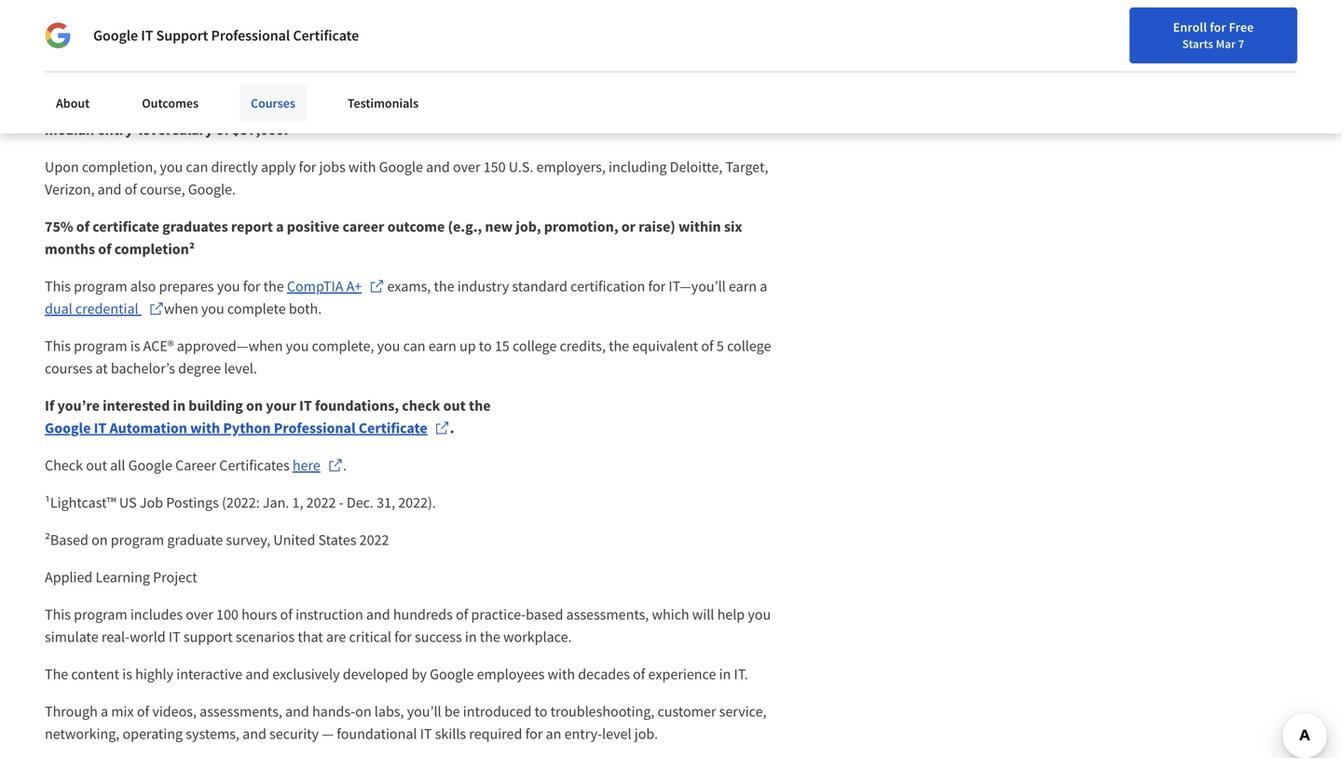 Task type: locate. For each thing, give the bounding box(es) containing it.
to left 15
[[479, 337, 492, 355]]

1 horizontal spatial .
[[450, 419, 455, 437]]

with inside there are over 520,000 open jobs in it support with a median entry-level salary of $57,000.¹
[[740, 98, 770, 117]]

by
[[45, 98, 60, 117], [412, 665, 427, 684]]

program down us
[[111, 531, 164, 549]]

up
[[460, 337, 476, 355]]

new
[[1129, 21, 1154, 38]]

is left ace® at the top left of page
[[130, 337, 140, 355]]

1 horizontal spatial can
[[403, 337, 426, 355]]

0 horizontal spatial experience
[[370, 76, 438, 94]]

0 vertical spatial career
[[128, 76, 167, 94]]

the left high-
[[185, 76, 205, 94]]

can up google.
[[186, 158, 208, 176]]

when
[[164, 299, 198, 318]]

the up complete
[[264, 277, 284, 296]]

the right credits,
[[609, 337, 629, 355]]

2022 right states on the bottom left of the page
[[360, 531, 389, 549]]

are right there
[[476, 98, 497, 117]]

jobs down professional
[[623, 98, 651, 117]]

dual
[[45, 299, 72, 318]]

0 vertical spatial earn
[[729, 277, 757, 296]]

in inside this program includes over 100 hours of instruction and hundreds of practice-based assessments, which will help you simulate real-world it support scenarios that are critical for success in the workplace.
[[465, 628, 477, 646]]

entry-
[[97, 120, 138, 139], [565, 725, 602, 743]]

. for here
[[343, 456, 347, 475]]

jobs right apply
[[319, 158, 346, 176]]

comptia a+
[[287, 277, 362, 296]]

can
[[186, 158, 208, 176], [403, 337, 426, 355]]

the up salary
[[179, 98, 199, 117]]

for down hundreds
[[395, 628, 412, 646]]

1 horizontal spatial -
[[339, 493, 344, 512]]

1 horizontal spatial over
[[453, 158, 481, 176]]

1 vertical spatial job.
[[635, 725, 658, 743]]

and inside prepare for a career in the high-growth field of it, no experience or degree required. get professional training designed by google and get on the fast-track to a competitively paid job.
[[110, 98, 134, 117]]

it.
[[734, 665, 748, 684]]

and down the completion,
[[98, 180, 122, 199]]

1 vertical spatial are
[[326, 628, 346, 646]]

program for is
[[74, 337, 127, 355]]

over down required.
[[500, 98, 530, 117]]

and down there are over 520,000 open jobs in it support with a median entry-level salary of $57,000.¹
[[426, 158, 450, 176]]

0 vertical spatial opens in a new tab image
[[435, 421, 450, 436]]

2 vertical spatial to
[[535, 702, 548, 721]]

2 horizontal spatial over
[[500, 98, 530, 117]]

0 horizontal spatial free
[[1230, 19, 1254, 35]]

5 right equivalent
[[717, 337, 724, 355]]

approved—when
[[177, 337, 283, 355]]

practice-
[[471, 605, 526, 624]]

here
[[293, 456, 321, 475]]

or up there
[[441, 76, 454, 94]]

upon
[[45, 158, 79, 176]]

this inside this program is ace® approved—when you complete, you can earn up to 15 college credits, the equivalent of 5 college courses at bachelor's degree level.
[[45, 337, 71, 355]]

0 vertical spatial experience
[[370, 76, 438, 94]]

career inside 'link'
[[1156, 21, 1192, 38]]

by down prepare
[[45, 98, 60, 117]]

1 vertical spatial 5
[[717, 337, 724, 355]]

program for also
[[74, 277, 127, 296]]

it left foundations,
[[299, 396, 312, 415]]

0 vertical spatial this
[[45, 277, 71, 296]]

0 vertical spatial career
[[1156, 21, 1192, 38]]

1 vertical spatial opens in a new tab image
[[328, 458, 343, 473]]

this up simulate
[[45, 605, 71, 624]]

program up the dual credential link
[[74, 277, 127, 296]]

and up security
[[285, 702, 309, 721]]

2 vertical spatial over
[[186, 605, 213, 624]]

opens in a new tab image inside the dual credential link
[[149, 301, 164, 316]]

or for experience
[[441, 76, 454, 94]]

0 horizontal spatial jobs
[[319, 158, 346, 176]]

1 horizontal spatial free
[[1307, 24, 1332, 41]]

for right join
[[1288, 24, 1304, 41]]

highly
[[135, 665, 174, 684]]

2 horizontal spatial to
[[535, 702, 548, 721]]

for inside 'link'
[[1288, 24, 1304, 41]]

join
[[1260, 24, 1285, 41]]

labs,
[[375, 702, 404, 721]]

u.s.
[[509, 158, 534, 176]]

1 vertical spatial level
[[602, 725, 632, 743]]

. right here on the bottom
[[343, 456, 347, 475]]

1 horizontal spatial opens in a new tab image
[[369, 279, 384, 294]]

program up at
[[74, 337, 127, 355]]

it right world
[[169, 628, 181, 646]]

150
[[484, 158, 506, 176]]

courses link
[[240, 84, 307, 122]]

1 vertical spatial opens in a new tab image
[[149, 301, 164, 316]]

in
[[170, 76, 182, 94], [654, 98, 667, 117], [173, 396, 186, 415], [465, 628, 477, 646], [719, 665, 731, 684]]

1 this from the top
[[45, 277, 71, 296]]

entry- inside through a mix of videos, assessments, and hands-on labs, you'll be introduced to troubleshooting, customer service, networking, operating systems, and security — foundational it skills required for an entry-level job.
[[565, 725, 602, 743]]

by inside prepare for a career in the high-growth field of it, no experience or degree required. get professional training designed by google and get on the fast-track to a competitively paid job.
[[45, 98, 60, 117]]

you're
[[57, 396, 100, 415]]

this program is ace® approved—when you complete, you can earn up to 15 college credits, the equivalent of 5 college courses at bachelor's degree level.
[[45, 337, 774, 378]]

in inside prepare for a career in the high-growth field of it, no experience or degree required. get professional training designed by google and get on the fast-track to a competitively paid job.
[[170, 76, 182, 94]]

this up courses
[[45, 337, 71, 355]]

success
[[415, 628, 462, 646]]

google right google icon
[[93, 26, 138, 45]]

1 vertical spatial or
[[622, 217, 636, 236]]

job,
[[516, 217, 541, 236]]

of right equivalent
[[702, 337, 714, 355]]

google down there are over 520,000 open jobs in it support with a median entry-level salary of $57,000.¹
[[379, 158, 423, 176]]

of right mix
[[137, 702, 149, 721]]

assessments, up systems,
[[200, 702, 282, 721]]

simulate
[[45, 628, 99, 646]]

customer
[[658, 702, 716, 721]]

google
[[93, 26, 138, 45], [63, 98, 107, 117], [379, 158, 423, 176], [45, 419, 91, 437], [128, 456, 172, 475], [430, 665, 474, 684]]

college right 15
[[513, 337, 557, 355]]

world
[[130, 628, 166, 646]]

complete
[[227, 299, 286, 318]]

- up the field on the left top
[[308, 18, 317, 51]]

exclusively
[[272, 665, 340, 684]]

1 vertical spatial over
[[453, 158, 481, 176]]

program inside this program is ace® approved—when you complete, you can earn up to 15 college credits, the equivalent of 5 college courses at bachelor's degree level.
[[74, 337, 127, 355]]

for inside through a mix of videos, assessments, and hands-on labs, you'll be introduced to troubleshooting, customer service, networking, operating systems, and security — foundational it skills required for an entry-level job.
[[525, 725, 543, 743]]

entry- down troubleshooting,
[[565, 725, 602, 743]]

1 horizontal spatial college
[[727, 337, 771, 355]]

0 vertical spatial are
[[476, 98, 497, 117]]

opens in a new tab image inside here link
[[328, 458, 343, 473]]

for right apply
[[299, 158, 316, 176]]

can left the up
[[403, 337, 426, 355]]

degree inside this program is ace® approved—when you complete, you can earn up to 15 college credits, the equivalent of 5 college courses at bachelor's degree level.
[[178, 359, 221, 378]]

free for join for free
[[1307, 24, 1332, 41]]

over left 150
[[453, 158, 481, 176]]

assessments,
[[566, 605, 649, 624], [200, 702, 282, 721]]

1 horizontal spatial 5
[[717, 337, 724, 355]]

0 horizontal spatial college
[[513, 337, 557, 355]]

1 college from the left
[[513, 337, 557, 355]]

0 vertical spatial is
[[130, 337, 140, 355]]

for right prepare
[[97, 76, 114, 94]]

your up the 'google it automation with python professional certificate' link
[[266, 396, 296, 415]]

0 horizontal spatial degree
[[178, 359, 221, 378]]

complete,
[[312, 337, 374, 355]]

dec.
[[347, 493, 374, 512]]

over left 100
[[186, 605, 213, 624]]

opens in a new tab image
[[369, 279, 384, 294], [149, 301, 164, 316]]

degree down the approved—when
[[178, 359, 221, 378]]

earn left the up
[[429, 337, 457, 355]]

1 horizontal spatial career
[[1156, 21, 1192, 38]]

support down 100
[[184, 628, 233, 646]]

3 this from the top
[[45, 605, 71, 624]]

opens in a new tab image
[[435, 421, 450, 436], [328, 458, 343, 473]]

0 vertical spatial level
[[138, 120, 170, 139]]

opens in a new tab image right 'a+'
[[369, 279, 384, 294]]

a right report
[[276, 217, 284, 236]]

program inside this program includes over 100 hours of instruction and hundreds of practice-based assessments, which will help you simulate real-world it support scenarios that are critical for success in the workplace.
[[74, 605, 127, 624]]

5
[[322, 18, 335, 51], [717, 337, 724, 355]]

college right equivalent
[[727, 337, 771, 355]]

0 vertical spatial job.
[[408, 98, 432, 117]]

that
[[298, 628, 323, 646]]

or inside 75% of certificate graduates report a positive career outcome (e.g., new job, promotion, or raise) within six months of completion²
[[622, 217, 636, 236]]

it left support
[[141, 26, 153, 45]]

0 vertical spatial your
[[1102, 21, 1127, 38]]

degree up there
[[457, 76, 500, 94]]

or inside prepare for a career in the high-growth field of it, no experience or degree required. get professional training designed by google and get on the fast-track to a competitively paid job.
[[441, 76, 454, 94]]

1 vertical spatial -
[[339, 493, 344, 512]]

0 vertical spatial to
[[263, 98, 276, 117]]

0 horizontal spatial assessments,
[[200, 702, 282, 721]]

free inside enroll for free starts mar 7
[[1230, 19, 1254, 35]]

75% of certificate graduates report a positive career outcome (e.g., new job, promotion, or raise) within six months of completion²
[[45, 217, 746, 258]]

this inside this program includes over 100 hours of instruction and hundreds of practice-based assessments, which will help you simulate real-world it support scenarios that are critical for success in the workplace.
[[45, 605, 71, 624]]

5 left course on the top
[[322, 18, 335, 51]]

2 this from the top
[[45, 337, 71, 355]]

0 vertical spatial support
[[685, 98, 737, 117]]

is inside this program is ace® approved—when you complete, you can earn up to 15 college credits, the equivalent of 5 college courses at bachelor's degree level.
[[130, 337, 140, 355]]

or left raise)
[[622, 217, 636, 236]]

which
[[652, 605, 690, 624]]

to inside through a mix of videos, assessments, and hands-on labs, you'll be introduced to troubleshooting, customer service, networking, operating systems, and security — foundational it skills required for an entry-level job.
[[535, 702, 548, 721]]

1 horizontal spatial assessments,
[[566, 605, 649, 624]]

earn inside this program is ace® approved—when you complete, you can earn up to 15 college credits, the equivalent of 5 college courses at bachelor's degree level.
[[429, 337, 457, 355]]

0 horizontal spatial level
[[138, 120, 170, 139]]

about link
[[45, 84, 101, 122]]

1 vertical spatial degree
[[178, 359, 221, 378]]

postings
[[166, 493, 219, 512]]

google up median
[[63, 98, 107, 117]]

career
[[1156, 21, 1192, 38], [175, 456, 216, 475]]

support inside there are over 520,000 open jobs in it support with a median entry-level salary of $57,000.¹
[[685, 98, 737, 117]]

exams, the industry standard certification for it—you'll earn a
[[384, 277, 771, 296]]

1 vertical spatial out
[[86, 456, 107, 475]]

1 horizontal spatial career
[[343, 217, 385, 236]]

at
[[95, 359, 108, 378]]

0 horizontal spatial are
[[326, 628, 346, 646]]

is for content
[[122, 665, 132, 684]]

0 horizontal spatial 2022
[[306, 493, 336, 512]]

certificate down check
[[359, 419, 428, 437]]

0 vertical spatial 2022
[[306, 493, 336, 512]]

0 horizontal spatial -
[[308, 18, 317, 51]]

opens in a new tab image down this program also prepares you for the
[[149, 301, 164, 316]]

1 vertical spatial to
[[479, 337, 492, 355]]

0 vertical spatial .
[[450, 419, 455, 437]]

it down training
[[670, 98, 682, 117]]

track
[[229, 98, 260, 117]]

are inside this program includes over 100 hours of instruction and hundreds of practice-based assessments, which will help you simulate real-world it support scenarios that are critical for success in the workplace.
[[326, 628, 346, 646]]

level down "get"
[[138, 120, 170, 139]]

1 horizontal spatial your
[[1102, 21, 1127, 38]]

to up an
[[535, 702, 548, 721]]

deloitte,
[[670, 158, 723, 176]]

0 horizontal spatial job.
[[408, 98, 432, 117]]

- left dec. on the left bottom of page
[[339, 493, 344, 512]]

are down instruction
[[326, 628, 346, 646]]

1 vertical spatial is
[[122, 665, 132, 684]]

systems,
[[186, 725, 240, 743]]

1 vertical spatial your
[[266, 396, 296, 415]]

and up critical
[[366, 605, 390, 624]]

to inside this program is ace® approved—when you complete, you can earn up to 15 college credits, the equivalent of 5 college courses at bachelor's degree level.
[[479, 337, 492, 355]]

opens in a new tab image inside comptia a+ link
[[369, 279, 384, 294]]

your inside 'link'
[[1102, 21, 1127, 38]]

can inside this program is ace® approved—when you complete, you can earn up to 15 college credits, the equivalent of 5 college courses at bachelor's degree level.
[[403, 337, 426, 355]]

on
[[160, 98, 176, 117], [246, 396, 263, 415], [91, 531, 108, 549], [355, 702, 372, 721]]

career inside 75% of certificate graduates report a positive career outcome (e.g., new job, promotion, or raise) within six months of completion²
[[343, 217, 385, 236]]

bachelor's
[[111, 359, 175, 378]]

2022 for states
[[360, 531, 389, 549]]

program up real-
[[74, 605, 127, 624]]

1 vertical spatial this
[[45, 337, 71, 355]]

for inside enroll for free starts mar 7
[[1210, 19, 1227, 35]]

career right 'new'
[[1156, 21, 1192, 38]]

0 horizontal spatial to
[[263, 98, 276, 117]]

comptia a+ link
[[287, 275, 384, 298]]

0 horizontal spatial your
[[266, 396, 296, 415]]

of inside upon completion, you can directly apply for jobs with google and over 150 u.s. employers, including deloitte, target, verizon, and of course, google.
[[125, 180, 137, 199]]

0 vertical spatial can
[[186, 158, 208, 176]]

google it automation with python professional certificate link
[[45, 417, 450, 439]]

prepares
[[159, 277, 214, 296]]

free
[[1230, 19, 1254, 35], [1307, 24, 1332, 41]]

0 horizontal spatial or
[[441, 76, 454, 94]]

training
[[667, 76, 715, 94]]

completion²
[[114, 240, 195, 258]]

0 horizontal spatial opens in a new tab image
[[149, 301, 164, 316]]

you right complete,
[[377, 337, 400, 355]]

0 horizontal spatial 5
[[322, 18, 335, 51]]

your right find
[[1102, 21, 1127, 38]]

0 horizontal spatial can
[[186, 158, 208, 176]]

starts
[[1183, 36, 1214, 51]]

1 horizontal spatial 2022
[[360, 531, 389, 549]]

dual credential link
[[45, 298, 164, 320]]

assessments, inside this program includes over 100 hours of instruction and hundreds of practice-based assessments, which will help you simulate real-world it support scenarios that are critical for success in the workplace.
[[566, 605, 649, 624]]

log in
[[1211, 21, 1244, 38]]

career up "get"
[[128, 76, 167, 94]]

this for this program also prepares you for the
[[45, 277, 71, 296]]

1 vertical spatial support
[[184, 628, 233, 646]]

and
[[110, 98, 134, 117], [426, 158, 450, 176], [98, 180, 122, 199], [366, 605, 390, 624], [246, 665, 270, 684], [285, 702, 309, 721], [243, 725, 267, 743]]

opens in a new tab image inside the 'google it automation with python professional certificate' link
[[435, 421, 450, 436]]

0 vertical spatial jobs
[[623, 98, 651, 117]]

certificate
[[93, 217, 159, 236]]

comptia
[[287, 277, 344, 296]]

a inside there are over 520,000 open jobs in it support with a median entry-level salary of $57,000.¹
[[773, 98, 781, 117]]

earn
[[729, 277, 757, 296], [429, 337, 457, 355]]

free up 7
[[1230, 19, 1254, 35]]

1 horizontal spatial support
[[685, 98, 737, 117]]

1 vertical spatial career
[[175, 456, 216, 475]]

survey,
[[226, 531, 271, 549]]

job. inside prepare for a career in the high-growth field of it, no experience or degree required. get professional training designed by google and get on the fast-track to a competitively paid job.
[[408, 98, 432, 117]]

for left an
[[525, 725, 543, 743]]

0 horizontal spatial support
[[184, 628, 233, 646]]

(2022:
[[222, 493, 260, 512]]

program for includes
[[74, 605, 127, 624]]

when you complete both.
[[164, 299, 322, 318]]

the
[[45, 665, 68, 684]]

dual credential
[[45, 299, 142, 318]]

1 horizontal spatial to
[[479, 337, 492, 355]]

career up postings
[[175, 456, 216, 475]]

opens in a new tab image right here on the bottom
[[328, 458, 343, 473]]

opens in a new tab image for google it automation with python professional certificate
[[435, 421, 450, 436]]

in right success
[[465, 628, 477, 646]]

1 vertical spatial experience
[[649, 665, 716, 684]]

support down training
[[685, 98, 737, 117]]

equivalent
[[632, 337, 699, 355]]

a down the designed
[[773, 98, 781, 117]]

it
[[141, 26, 153, 45], [670, 98, 682, 117], [299, 396, 312, 415], [94, 419, 107, 437], [169, 628, 181, 646], [420, 725, 432, 743]]

developed
[[343, 665, 409, 684]]

there are over 520,000 open jobs in it support with a median entry-level salary of $57,000.¹
[[45, 98, 784, 139]]

jobs inside upon completion, you can directly apply for jobs with google and over 150 u.s. employers, including deloitte, target, verizon, and of course, google.
[[319, 158, 346, 176]]

level down troubleshooting,
[[602, 725, 632, 743]]

0 horizontal spatial career
[[175, 456, 216, 475]]

0 horizontal spatial entry-
[[97, 120, 138, 139]]

it inside there are over 520,000 open jobs in it support with a median entry-level salary of $57,000.¹
[[670, 98, 682, 117]]

a up $57,000.¹
[[279, 98, 287, 117]]

a left mix
[[101, 702, 108, 721]]

1 vertical spatial 2022
[[360, 531, 389, 549]]

0 horizontal spatial career
[[128, 76, 167, 94]]

0 vertical spatial entry-
[[97, 120, 138, 139]]

1 vertical spatial can
[[403, 337, 426, 355]]

to up $57,000.¹
[[263, 98, 276, 117]]

professional certificate - 5 course series
[[45, 18, 484, 51]]

1 horizontal spatial or
[[622, 217, 636, 236]]

0 vertical spatial degree
[[457, 76, 500, 94]]

college
[[513, 337, 557, 355], [727, 337, 771, 355]]

level inside there are over 520,000 open jobs in it support with a median entry-level salary of $57,000.¹
[[138, 120, 170, 139]]

1 vertical spatial entry-
[[565, 725, 602, 743]]

1 vertical spatial jobs
[[319, 158, 346, 176]]

jobs inside there are over 520,000 open jobs in it support with a median entry-level salary of $57,000.¹
[[623, 98, 651, 117]]

support
[[156, 26, 208, 45]]

of down "fast-"
[[216, 120, 229, 139]]

is for program
[[130, 337, 140, 355]]

in up outcomes
[[170, 76, 182, 94]]

in left it.
[[719, 665, 731, 684]]

None search field
[[266, 12, 573, 49]]

job. down customer on the bottom of page
[[635, 725, 658, 743]]

1 horizontal spatial jobs
[[623, 98, 651, 117]]

earn right the it—you'll
[[729, 277, 757, 296]]

1 horizontal spatial level
[[602, 725, 632, 743]]

with down competitively
[[349, 158, 376, 176]]

degree inside prepare for a career in the high-growth field of it, no experience or degree required. get professional training designed by google and get on the fast-track to a competitively paid job.
[[457, 76, 500, 94]]

0 horizontal spatial out
[[86, 456, 107, 475]]

experience up paid
[[370, 76, 438, 94]]

0 horizontal spatial by
[[45, 98, 60, 117]]

security
[[269, 725, 319, 743]]

google inside upon completion, you can directly apply for jobs with google and over 150 u.s. employers, including deloitte, target, verizon, and of course, google.
[[379, 158, 423, 176]]

1 horizontal spatial degree
[[457, 76, 500, 94]]

-
[[308, 18, 317, 51], [339, 493, 344, 512]]

0 vertical spatial by
[[45, 98, 60, 117]]

free inside 'link'
[[1307, 24, 1332, 41]]

2022 for 1,
[[306, 493, 336, 512]]

this for this program includes over 100 hours of instruction and hundreds of practice-based assessments, which will help you simulate real-world it support scenarios that are critical for success in the workplace.
[[45, 605, 71, 624]]

2022
[[306, 493, 336, 512], [360, 531, 389, 549]]

1 horizontal spatial opens in a new tab image
[[435, 421, 450, 436]]

1 horizontal spatial entry-
[[565, 725, 602, 743]]

of right decades
[[633, 665, 646, 684]]

decades
[[578, 665, 630, 684]]

0 vertical spatial or
[[441, 76, 454, 94]]

0 horizontal spatial earn
[[429, 337, 457, 355]]

workplace.
[[504, 628, 572, 646]]

1 vertical spatial earn
[[429, 337, 457, 355]]

1 vertical spatial .
[[343, 456, 347, 475]]

2 college from the left
[[727, 337, 771, 355]]

2022).
[[398, 493, 436, 512]]

1 horizontal spatial earn
[[729, 277, 757, 296]]

0 horizontal spatial .
[[343, 456, 347, 475]]



Task type: vqa. For each thing, say whether or not it's contained in the screenshot.
and
yes



Task type: describe. For each thing, give the bounding box(es) containing it.
graduates
[[162, 217, 228, 236]]

credits,
[[560, 337, 606, 355]]

free for enroll for free starts mar 7
[[1230, 19, 1254, 35]]

with down building
[[190, 419, 220, 437]]

this for this program is ace® approved—when you complete, you can earn up to 15 college credits, the equivalent of 5 college courses at bachelor's degree level.
[[45, 337, 71, 355]]

there
[[435, 98, 473, 117]]

experience inside prepare for a career in the high-growth field of it, no experience or degree required. get professional training designed by google and get on the fast-track to a competitively paid job.
[[370, 76, 438, 94]]

get
[[563, 76, 584, 94]]

help
[[718, 605, 745, 624]]

—
[[322, 725, 334, 743]]

31,
[[377, 493, 395, 512]]

competitively
[[290, 98, 375, 117]]

completion,
[[82, 158, 157, 176]]

find
[[1075, 21, 1099, 38]]

job. inside through a mix of videos, assessments, and hands-on labs, you'll be introduced to troubleshooting, customer service, networking, operating systems, and security — foundational it skills required for an entry-level job.
[[635, 725, 658, 743]]

0 vertical spatial 5
[[322, 18, 335, 51]]

professional
[[587, 76, 664, 94]]

in
[[1233, 21, 1244, 38]]

on inside through a mix of videos, assessments, and hands-on labs, you'll be introduced to troubleshooting, customer service, networking, operating systems, and security — foundational it skills required for an entry-level job.
[[355, 702, 372, 721]]

can inside upon completion, you can directly apply for jobs with google and over 150 u.s. employers, including deloitte, target, verizon, and of course, google.
[[186, 158, 208, 176]]

the inside this program includes over 100 hours of instruction and hundreds of practice-based assessments, which will help you simulate real-world it support scenarios that are critical for success in the workplace.
[[480, 628, 501, 646]]

assessments, inside through a mix of videos, assessments, and hands-on labs, you'll be introduced to troubleshooting, customer service, networking, operating systems, and security — foundational it skills required for an entry-level job.
[[200, 702, 282, 721]]

for left the it—you'll
[[648, 277, 666, 296]]

log in link
[[1201, 19, 1253, 41]]

within
[[679, 217, 721, 236]]

level inside through a mix of videos, assessments, and hands-on labs, you'll be introduced to troubleshooting, customer service, networking, operating systems, and security — foundational it skills required for an entry-level job.
[[602, 725, 632, 743]]

on up the 'google it automation with python professional certificate' link
[[246, 396, 263, 415]]

coursera image
[[22, 15, 141, 45]]

of inside prepare for a career in the high-growth field of it, no experience or degree required. get professional training designed by google and get on the fast-track to a competitively paid job.
[[318, 76, 331, 94]]

hands-
[[312, 702, 355, 721]]

opens in a new tab image for dual credential
[[149, 301, 164, 316]]

the inside this program is ace® approved—when you complete, you can earn up to 15 college credits, the equivalent of 5 college courses at bachelor's degree level.
[[609, 337, 629, 355]]

with left decades
[[548, 665, 575, 684]]

in left building
[[173, 396, 186, 415]]

troubleshooting,
[[551, 702, 655, 721]]

applied learning project
[[45, 568, 197, 587]]

if you're interested in building on your it foundations, check out the
[[45, 396, 494, 415]]

critical
[[349, 628, 392, 646]]

google image
[[45, 22, 71, 48]]

it inside this program includes over 100 hours of instruction and hundreds of practice-based assessments, which will help you simulate real-world it support scenarios that are critical for success in the workplace.
[[169, 628, 181, 646]]

professional up here link
[[274, 419, 356, 437]]

and down scenarios
[[246, 665, 270, 684]]

includes
[[130, 605, 183, 624]]

¹lightcast™
[[45, 493, 116, 512]]

credential
[[75, 299, 139, 318]]

or for promotion,
[[622, 217, 636, 236]]

for inside upon completion, you can directly apply for jobs with google and over 150 u.s. employers, including deloitte, target, verizon, and of course, google.
[[299, 158, 316, 176]]

for inside this program includes over 100 hours of instruction and hundreds of practice-based assessments, which will help you simulate real-world it support scenarios that are critical for success in the workplace.
[[395, 628, 412, 646]]

1 vertical spatial by
[[412, 665, 427, 684]]

the right exams,
[[434, 277, 455, 296]]

raise)
[[639, 217, 676, 236]]

certificates
[[219, 456, 290, 475]]

real-
[[101, 628, 130, 646]]

0 vertical spatial out
[[443, 396, 466, 415]]

scenarios
[[236, 628, 295, 646]]

service,
[[719, 702, 767, 721]]

you right when
[[201, 299, 224, 318]]

level.
[[224, 359, 257, 378]]

1 horizontal spatial experience
[[649, 665, 716, 684]]

course,
[[140, 180, 185, 199]]

are inside there are over 520,000 open jobs in it support with a median entry-level salary of $57,000.¹
[[476, 98, 497, 117]]

opens in a new tab image for here
[[328, 458, 343, 473]]

career inside prepare for a career in the high-growth field of it, no experience or degree required. get professional training designed by google and get on the fast-track to a competitively paid job.
[[128, 76, 167, 94]]

over inside there are over 520,000 open jobs in it support with a median entry-level salary of $57,000.¹
[[500, 98, 530, 117]]

building
[[189, 396, 243, 415]]

this program includes over 100 hours of instruction and hundreds of practice-based assessments, which will help you simulate real-world it support scenarios that are critical for success in the workplace.
[[45, 605, 774, 646]]

7
[[1239, 36, 1245, 51]]

check out all google career certificates
[[45, 456, 293, 475]]

of inside there are over 520,000 open jobs in it support with a median entry-level salary of $57,000.¹
[[216, 120, 229, 139]]

applied
[[45, 568, 93, 587]]

with inside upon completion, you can directly apply for jobs with google and over 150 u.s. employers, including deloitte, target, verizon, and of course, google.
[[349, 158, 376, 176]]

employers,
[[537, 158, 606, 176]]

median
[[45, 120, 94, 139]]

here link
[[293, 454, 343, 477]]

a inside through a mix of videos, assessments, and hands-on labs, you'll be introduced to troubleshooting, customer service, networking, operating systems, and security — foundational it skills required for an entry-level job.
[[101, 702, 108, 721]]

²based
[[45, 531, 88, 549]]

opens in a new tab image for comptia a+
[[369, 279, 384, 294]]

of inside through a mix of videos, assessments, and hands-on labs, you'll be introduced to troubleshooting, customer service, networking, operating systems, and security — foundational it skills required for an entry-level job.
[[137, 702, 149, 721]]

promotion,
[[544, 217, 619, 236]]

operating
[[123, 725, 183, 743]]

certificate up the it,
[[293, 26, 359, 45]]

it inside through a mix of videos, assessments, and hands-on labs, you'll be introduced to troubleshooting, customer service, networking, operating systems, and security — foundational it skills required for an entry-level job.
[[420, 725, 432, 743]]

it down you're
[[94, 419, 107, 437]]

prepare for a career in the high-growth field of it, no experience or degree required. get professional training designed by google and get on the fast-track to a competitively paid job.
[[45, 76, 778, 117]]

. for google it automation with python professional certificate
[[450, 419, 455, 437]]

content
[[71, 665, 119, 684]]

over inside this program includes over 100 hours of instruction and hundreds of practice-based assessments, which will help you simulate real-world it support scenarios that are critical for success in the workplace.
[[186, 605, 213, 624]]

skills
[[435, 725, 466, 743]]

outcome
[[387, 217, 445, 236]]

a right the it—you'll
[[760, 277, 768, 296]]

designed
[[718, 76, 775, 94]]

google inside prepare for a career in the high-growth field of it, no experience or degree required. get professional training designed by google and get on the fast-track to a competitively paid job.
[[63, 98, 107, 117]]

paid
[[378, 98, 405, 117]]

positive
[[287, 217, 340, 236]]

open
[[587, 98, 620, 117]]

of right hours
[[280, 605, 293, 624]]

on right ²based
[[91, 531, 108, 549]]

¹lightcast™ us job postings (2022: jan. 1, 2022 - dec. 31, 2022).
[[45, 493, 436, 512]]

required
[[469, 725, 522, 743]]

courses
[[251, 95, 295, 111]]

5 inside this program is ace® approved—when you complete, you can earn up to 15 college credits, the equivalent of 5 college courses at bachelor's degree level.
[[717, 337, 724, 355]]

to inside prepare for a career in the high-growth field of it, no experience or degree required. get professional training designed by google and get on the fast-track to a competitively paid job.
[[263, 98, 276, 117]]

of inside this program is ace® approved—when you complete, you can earn up to 15 college credits, the equivalent of 5 college courses at bachelor's degree level.
[[702, 337, 714, 355]]

of right '75%'
[[76, 217, 90, 236]]

instruction
[[296, 605, 363, 624]]

field
[[288, 76, 315, 94]]

jan.
[[263, 493, 289, 512]]

standard
[[512, 277, 568, 296]]

of up success
[[456, 605, 468, 624]]

growth
[[240, 76, 285, 94]]

it,
[[334, 76, 348, 94]]

support inside this program includes over 100 hours of instruction and hundreds of practice-based assessments, which will help you simulate real-world it support scenarios that are critical for success in the workplace.
[[184, 628, 233, 646]]

a inside 75% of certificate graduates report a positive career outcome (e.g., new job, promotion, or raise) within six months of completion²
[[276, 217, 284, 236]]

you'll
[[407, 702, 442, 721]]

15
[[495, 337, 510, 355]]

google up 'be'
[[430, 665, 474, 684]]

the right check
[[469, 396, 491, 415]]

testimonials link
[[336, 84, 430, 122]]

you up when you complete both.
[[217, 277, 240, 296]]

a+
[[346, 277, 362, 296]]

professional up growth
[[211, 26, 290, 45]]

be
[[445, 702, 460, 721]]

you inside upon completion, you can directly apply for jobs with google and over 150 u.s. employers, including deloitte, target, verizon, and of course, google.
[[160, 158, 183, 176]]

of down certificate
[[98, 240, 111, 258]]

a right the about link
[[117, 76, 125, 94]]

states
[[318, 531, 357, 549]]

you inside this program includes over 100 hours of instruction and hundreds of practice-based assessments, which will help you simulate real-world it support scenarios that are critical for success in the workplace.
[[748, 605, 771, 624]]

520,000
[[533, 98, 584, 117]]

check
[[45, 456, 83, 475]]

on inside prepare for a career in the high-growth field of it, no experience or degree required. get professional training designed by google and get on the fast-track to a competitively paid job.
[[160, 98, 176, 117]]

salary
[[173, 120, 213, 139]]

join for free
[[1260, 24, 1332, 41]]

entry- inside there are over 520,000 open jobs in it support with a median entry-level salary of $57,000.¹
[[97, 120, 138, 139]]

0 vertical spatial -
[[308, 18, 317, 51]]

and inside this program includes over 100 hours of instruction and hundreds of practice-based assessments, which will help you simulate real-world it support scenarios that are critical for success in the workplace.
[[366, 605, 390, 624]]

interested
[[103, 396, 170, 415]]

over inside upon completion, you can directly apply for jobs with google and over 150 u.s. employers, including deloitte, target, verizon, and of course, google.
[[453, 158, 481, 176]]

100
[[216, 605, 239, 624]]

you down both.
[[286, 337, 309, 355]]

professional up prepare
[[45, 18, 183, 51]]

certificate up growth
[[188, 18, 303, 51]]

target,
[[726, 158, 769, 176]]

google right all at the left bottom of page
[[128, 456, 172, 475]]

through a mix of videos, assessments, and hands-on labs, you'll be introduced to troubleshooting, customer service, networking, operating systems, and security — foundational it skills required for an entry-level job.
[[45, 702, 770, 743]]

apply
[[261, 158, 296, 176]]

if
[[45, 396, 54, 415]]

google down you're
[[45, 419, 91, 437]]

find your new career link
[[1066, 19, 1201, 42]]

in inside there are over 520,000 open jobs in it support with a median entry-level salary of $57,000.¹
[[654, 98, 667, 117]]

courses
[[45, 359, 92, 378]]

for inside prepare for a career in the high-growth field of it, no experience or degree required. get professional training designed by google and get on the fast-track to a competitively paid job.
[[97, 76, 114, 94]]

including
[[609, 158, 667, 176]]

for up complete
[[243, 277, 261, 296]]

and left security
[[243, 725, 267, 743]]



